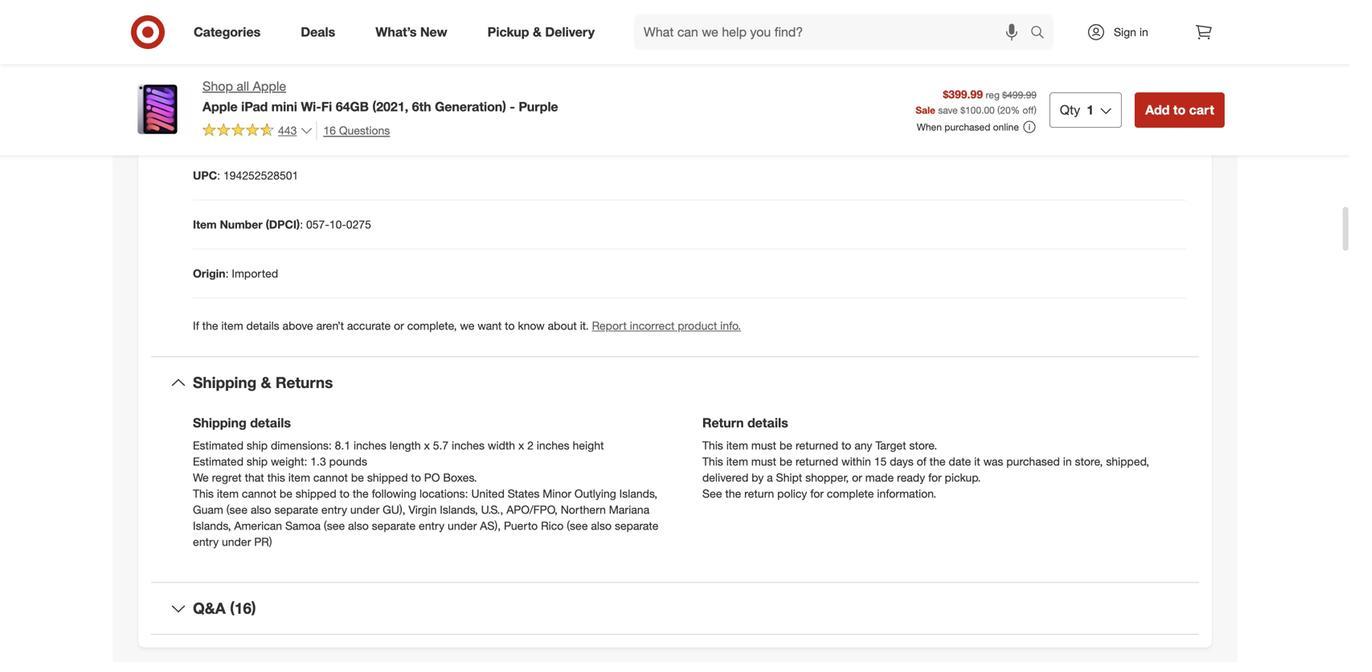 Task type: describe. For each thing, give the bounding box(es) containing it.
to right 'want' on the left of the page
[[505, 319, 515, 333]]

deals
[[301, 24, 335, 40]]

2 horizontal spatial for
[[928, 470, 942, 485]]

q&a (16) button
[[151, 583, 1199, 634]]

0275
[[346, 217, 371, 231]]

delivered
[[702, 470, 749, 485]]

warranty: 1 year limited warranty. to obtain a copy of the manufacturer's or supplier's warranty for this item prior to purchasing the item, please call target guest services at 1-800-591-3869
[[193, 21, 1153, 35]]

pickup & delivery
[[488, 24, 595, 40]]

0 vertical spatial this
[[697, 21, 715, 35]]

0 horizontal spatial purchased
[[945, 121, 991, 133]]

0 horizontal spatial of
[[458, 21, 468, 35]]

item left prior at right
[[718, 21, 740, 35]]

3 inches from the left
[[537, 438, 570, 452]]

to inside button
[[1173, 102, 1186, 118]]

0 vertical spatial apple
[[253, 78, 286, 94]]

united
[[471, 487, 505, 501]]

details for return
[[748, 415, 788, 431]]

reg
[[986, 89, 1000, 101]]

report incorrect product info. button
[[592, 318, 741, 334]]

rico
[[541, 519, 564, 533]]

: for 194252528501
[[217, 168, 220, 182]]

store.
[[909, 438, 937, 452]]

sign
[[1114, 25, 1137, 39]]

shipping details estimated ship dimensions: 8.1 inches length x 5.7 inches width x 2 inches height estimated ship weight: 1.3 pounds we regret that this item cannot be shipped to po boxes.
[[193, 415, 604, 485]]

to down pounds
[[340, 487, 350, 501]]

date
[[949, 454, 971, 468]]

questions
[[339, 123, 390, 137]]

(16)
[[230, 599, 256, 618]]

2 horizontal spatial also
[[591, 519, 612, 533]]

or inside return details this item must be returned to any target store. this item must be returned within 15 days of the date it was purchased in store, shipped, delivered by a shipt shopper, or made ready for pickup. see the return policy for complete information.
[[852, 470, 862, 485]]

shipping & returns button
[[151, 357, 1199, 409]]

year
[[257, 21, 279, 35]]

tcin : 77615851
[[193, 119, 276, 133]]

2 returned from the top
[[796, 454, 838, 468]]

search
[[1023, 26, 1062, 41]]

width
[[488, 438, 515, 452]]

1-
[[1071, 21, 1082, 35]]

within
[[842, 454, 871, 468]]

6th
[[412, 99, 431, 114]]

2 ship from the top
[[247, 454, 268, 468]]

to
[[372, 21, 383, 35]]

puerto
[[504, 519, 538, 533]]

1 horizontal spatial under
[[350, 503, 380, 517]]

pr)
[[254, 535, 272, 549]]

2021
[[338, 70, 363, 84]]

tcin
[[193, 119, 219, 133]]

as),
[[480, 519, 501, 533]]

)
[[1034, 104, 1037, 116]]

add to cart button
[[1135, 92, 1225, 128]]

report
[[592, 319, 627, 333]]

return
[[702, 415, 744, 431]]

want
[[478, 319, 502, 333]]

the left the pickup
[[471, 21, 487, 35]]

shipped inside "shipping details estimated ship dimensions: 8.1 inches length x 5.7 inches width x 2 inches height estimated ship weight: 1.3 pounds we regret that this item cannot be shipped to po boxes."
[[367, 470, 408, 485]]

to right prior at right
[[769, 21, 779, 35]]

qty
[[1060, 102, 1080, 118]]

: for 77615851
[[219, 119, 223, 133]]

if the item details above aren't accurate or complete, we want to know about it. report incorrect product info.
[[193, 319, 741, 333]]

to inside "shipping details estimated ship dimensions: 8.1 inches length x 5.7 inches width x 2 inches height estimated ship weight: 1.3 pounds we regret that this item cannot be shipped to po boxes."
[[411, 470, 421, 485]]

number
[[220, 217, 263, 231]]

q&a
[[193, 599, 226, 618]]

above
[[283, 319, 313, 333]]

we
[[460, 319, 475, 333]]

2 vertical spatial entry
[[193, 535, 219, 549]]

1 vertical spatial this
[[702, 454, 723, 468]]

1 horizontal spatial islands,
[[440, 503, 478, 517]]

the left item,
[[841, 21, 857, 35]]

ipad
[[241, 99, 268, 114]]

3869
[[1128, 21, 1153, 35]]

when
[[917, 121, 942, 133]]

length
[[390, 438, 421, 452]]

generation)
[[435, 99, 506, 114]]

off
[[1023, 104, 1034, 116]]

image of apple ipad mini wi-fi 64gb (2021, 6th generation) - purple image
[[125, 77, 190, 141]]

1.3
[[310, 454, 326, 468]]

0 horizontal spatial (see
[[226, 503, 248, 517]]

guam
[[193, 503, 223, 517]]

2 x from the left
[[518, 438, 524, 452]]

2 estimated from the top
[[193, 454, 244, 468]]

deals link
[[287, 14, 355, 50]]

$399.99
[[943, 87, 983, 101]]

in inside "link"
[[1140, 25, 1148, 39]]

q&a (16)
[[193, 599, 256, 618]]

2 horizontal spatial islands,
[[619, 487, 658, 501]]

a inside return details this item must be returned to any target store. this item must be returned within 15 days of the date it was purchased in store, shipped, delivered by a shipt shopper, or made ready for pickup. see the return policy for complete information.
[[767, 470, 773, 485]]

manufacturer's
[[490, 21, 566, 35]]

1 must from the top
[[751, 438, 776, 452]]

qty 1
[[1060, 102, 1094, 118]]

pickup.
[[945, 470, 981, 485]]

1 vertical spatial shipped
[[296, 487, 336, 501]]

this inside "shipping details estimated ship dimensions: 8.1 inches length x 5.7 inches width x 2 inches height estimated ship weight: 1.3 pounds we regret that this item cannot be shipped to po boxes."
[[267, 470, 285, 485]]

obtain
[[386, 21, 418, 35]]

sign in
[[1114, 25, 1148, 39]]

cart
[[1189, 102, 1214, 118]]

1 for qty
[[1087, 102, 1094, 118]]

item inside "shipping details estimated ship dimensions: 8.1 inches length x 5.7 inches width x 2 inches height estimated ship weight: 1.3 pounds we regret that this item cannot be shipped to po boxes."
[[288, 470, 310, 485]]

: for imported
[[225, 266, 229, 280]]

(2021,
[[372, 99, 408, 114]]

weight:
[[271, 454, 307, 468]]

1 horizontal spatial or
[[569, 21, 579, 35]]

0 horizontal spatial islands,
[[193, 519, 231, 533]]

cannot inside "shipping details estimated ship dimensions: 8.1 inches length x 5.7 inches width x 2 inches height estimated ship weight: 1.3 pounds we regret that this item cannot be shipped to po boxes."
[[313, 470, 348, 485]]

details for shipping
[[250, 415, 291, 431]]

complete,
[[407, 319, 457, 333]]

item down regret
[[217, 487, 239, 501]]

street date : september 24, 2021
[[193, 70, 363, 84]]

& for pickup
[[533, 24, 542, 40]]

1 x from the left
[[424, 438, 430, 452]]

u.s.,
[[481, 503, 503, 517]]

september
[[260, 70, 316, 84]]

warranty.
[[322, 21, 369, 35]]

item down the return
[[726, 438, 748, 452]]

regret
[[212, 470, 242, 485]]

that
[[245, 470, 264, 485]]

: right all
[[254, 70, 257, 84]]

2 vertical spatial under
[[222, 535, 251, 549]]

the down store.
[[930, 454, 946, 468]]

pickup & delivery link
[[474, 14, 615, 50]]

po
[[424, 470, 440, 485]]

sale
[[916, 104, 936, 116]]

know
[[518, 319, 545, 333]]

1 vertical spatial or
[[394, 319, 404, 333]]

days
[[890, 454, 914, 468]]

details left above
[[246, 319, 279, 333]]



Task type: vqa. For each thing, say whether or not it's contained in the screenshot.
Filter (1) button
no



Task type: locate. For each thing, give the bounding box(es) containing it.
0 horizontal spatial 1
[[248, 21, 254, 35]]

0 horizontal spatial a
[[421, 21, 427, 35]]

to left any
[[842, 438, 852, 452]]

2 vertical spatial this
[[193, 487, 214, 501]]

this down the return
[[702, 438, 723, 452]]

0 horizontal spatial &
[[261, 373, 271, 392]]

: left 77615851
[[219, 119, 223, 133]]

shipped up "following"
[[367, 470, 408, 485]]

1 vertical spatial &
[[261, 373, 271, 392]]

1 estimated from the top
[[193, 438, 244, 452]]

: left 194252528501
[[217, 168, 220, 182]]

item up delivered on the right bottom of page
[[726, 454, 748, 468]]

2 horizontal spatial inches
[[537, 438, 570, 452]]

1 vertical spatial islands,
[[440, 503, 478, 517]]

by
[[752, 470, 764, 485]]

a
[[421, 21, 427, 35], [767, 470, 773, 485]]

0 vertical spatial must
[[751, 438, 776, 452]]

15
[[874, 454, 887, 468]]

islands, up mariana
[[619, 487, 658, 501]]

0 vertical spatial or
[[569, 21, 579, 35]]

shipped,
[[1106, 454, 1149, 468]]

under left the as),
[[448, 519, 477, 533]]

0 vertical spatial returned
[[796, 438, 838, 452]]

16 questions link
[[316, 121, 390, 140]]

1 horizontal spatial target
[[945, 21, 975, 35]]

1 ship from the top
[[247, 438, 268, 452]]

x left 2
[[518, 438, 524, 452]]

0 vertical spatial shipping
[[193, 373, 257, 392]]

2 inches from the left
[[452, 438, 485, 452]]

1 vertical spatial shipping
[[193, 415, 247, 431]]

islands,
[[619, 487, 658, 501], [440, 503, 478, 517], [193, 519, 231, 533]]

2 vertical spatial for
[[810, 487, 824, 501]]

upc : 194252528501
[[193, 168, 298, 182]]

also down northern
[[591, 519, 612, 533]]

1 horizontal spatial entry
[[321, 503, 347, 517]]

1 horizontal spatial cannot
[[313, 470, 348, 485]]

prior
[[743, 21, 766, 35]]

1 inches from the left
[[354, 438, 387, 452]]

0 horizontal spatial in
[[1063, 454, 1072, 468]]

0 horizontal spatial apple
[[203, 99, 238, 114]]

1 vertical spatial cannot
[[242, 487, 276, 501]]

2
[[527, 438, 534, 452]]

0 vertical spatial ship
[[247, 438, 268, 452]]

or
[[569, 21, 579, 35], [394, 319, 404, 333], [852, 470, 862, 485]]

to right add
[[1173, 102, 1186, 118]]

(see down northern
[[567, 519, 588, 533]]

following
[[372, 487, 416, 501]]

this up delivered on the right bottom of page
[[702, 454, 723, 468]]

1 horizontal spatial this
[[697, 21, 715, 35]]

details inside return details this item must be returned to any target store. this item must be returned within 15 days of the date it was purchased in store, shipped, delivered by a shipt shopper, or made ready for pickup. see the return policy for complete information.
[[748, 415, 788, 431]]

of
[[458, 21, 468, 35], [917, 454, 927, 468]]

inches right 2
[[537, 438, 570, 452]]

all
[[237, 78, 249, 94]]

for down shopper,
[[810, 487, 824, 501]]

20
[[1000, 104, 1011, 116]]

street
[[193, 70, 225, 84]]

2 vertical spatial or
[[852, 470, 862, 485]]

:
[[254, 70, 257, 84], [219, 119, 223, 133], [217, 168, 220, 182], [300, 217, 303, 231], [225, 266, 229, 280]]

1 vertical spatial 1
[[1087, 102, 1094, 118]]

0 vertical spatial for
[[680, 21, 694, 35]]

the down delivered on the right bottom of page
[[725, 487, 741, 501]]

purchased right was
[[1007, 454, 1060, 468]]

online
[[993, 121, 1019, 133]]

purple
[[519, 99, 558, 114]]

to left the po
[[411, 470, 421, 485]]

1 horizontal spatial separate
[[372, 519, 416, 533]]

this down weight:
[[267, 470, 285, 485]]

guest
[[978, 21, 1009, 35]]

0 vertical spatial of
[[458, 21, 468, 35]]

1 vertical spatial estimated
[[193, 454, 244, 468]]

1 horizontal spatial also
[[348, 519, 369, 533]]

this down we
[[193, 487, 214, 501]]

of inside return details this item must be returned to any target store. this item must be returned within 15 days of the date it was purchased in store, shipped, delivered by a shipt shopper, or made ready for pickup. see the return policy for complete information.
[[917, 454, 927, 468]]

1 vertical spatial this
[[267, 470, 285, 485]]

1 for warranty:
[[248, 21, 254, 35]]

policy
[[777, 487, 807, 501]]

1 horizontal spatial 1
[[1087, 102, 1094, 118]]

2 must from the top
[[751, 454, 776, 468]]

5.7
[[433, 438, 449, 452]]

2 horizontal spatial entry
[[419, 519, 445, 533]]

this left prior at right
[[697, 21, 715, 35]]

0 horizontal spatial entry
[[193, 535, 219, 549]]

1 vertical spatial returned
[[796, 454, 838, 468]]

for right ready
[[928, 470, 942, 485]]

pounds
[[329, 454, 367, 468]]

100.00
[[965, 104, 995, 116]]

or down 'within' at bottom
[[852, 470, 862, 485]]

item
[[193, 217, 217, 231]]

2 vertical spatial islands,
[[193, 519, 231, 533]]

accurate
[[347, 319, 391, 333]]

1 right qty
[[1087, 102, 1094, 118]]

in left store,
[[1063, 454, 1072, 468]]

the left "following"
[[353, 487, 369, 501]]

target right 'call'
[[945, 21, 975, 35]]

entry down this item cannot be shipped to the following locations:
[[321, 503, 347, 517]]

shipping for shipping details estimated ship dimensions: 8.1 inches length x 5.7 inches width x 2 inches height estimated ship weight: 1.3 pounds we regret that this item cannot be shipped to po boxes.
[[193, 415, 247, 431]]

(dpci)
[[266, 217, 300, 231]]

shipped down 1.3
[[296, 487, 336, 501]]

a right by at the bottom of the page
[[767, 470, 773, 485]]

0 vertical spatial cannot
[[313, 470, 348, 485]]

(see up american
[[226, 503, 248, 517]]

under left "pr)"
[[222, 535, 251, 549]]

1 horizontal spatial of
[[917, 454, 927, 468]]

1 horizontal spatial x
[[518, 438, 524, 452]]

purchased down $
[[945, 121, 991, 133]]

0 vertical spatial 1
[[248, 21, 254, 35]]

return policy link
[[744, 487, 807, 501]]

cannot down that
[[242, 487, 276, 501]]

entry down guam
[[193, 535, 219, 549]]

x left '5.7'
[[424, 438, 430, 452]]

0 vertical spatial estimated
[[193, 438, 244, 452]]

0 vertical spatial in
[[1140, 25, 1148, 39]]

2 horizontal spatial under
[[448, 519, 477, 533]]

apo/fpo,
[[507, 503, 558, 517]]

in right sign
[[1140, 25, 1148, 39]]

800-
[[1082, 21, 1105, 35]]

to inside return details this item must be returned to any target store. this item must be returned within 15 days of the date it was purchased in store, shipped, delivered by a shipt shopper, or made ready for pickup. see the return policy for complete information.
[[842, 438, 852, 452]]

1 returned from the top
[[796, 438, 838, 452]]

also down this item cannot be shipped to the following locations:
[[348, 519, 369, 533]]

shipped
[[367, 470, 408, 485], [296, 487, 336, 501]]

incorrect
[[630, 319, 675, 333]]

target up 15
[[876, 438, 906, 452]]

shipping inside dropdown button
[[193, 373, 257, 392]]

0 horizontal spatial under
[[222, 535, 251, 549]]

1 horizontal spatial a
[[767, 470, 773, 485]]

1 vertical spatial target
[[876, 438, 906, 452]]

separate down mariana
[[615, 519, 659, 533]]

item down weight:
[[288, 470, 310, 485]]

search button
[[1023, 14, 1062, 53]]

057-
[[306, 217, 329, 231]]

shipping & returns
[[193, 373, 333, 392]]

1 horizontal spatial in
[[1140, 25, 1148, 39]]

return
[[744, 487, 774, 501]]

entry down virgin
[[419, 519, 445, 533]]

item,
[[860, 21, 885, 35]]

call
[[924, 21, 941, 35]]

apple down shop
[[203, 99, 238, 114]]

details right the return
[[748, 415, 788, 431]]

1 vertical spatial ship
[[247, 454, 268, 468]]

what's
[[376, 24, 417, 40]]

1 horizontal spatial purchased
[[1007, 454, 1060, 468]]

add to cart
[[1145, 102, 1214, 118]]

in inside return details this item must be returned to any target store. this item must be returned within 15 days of the date it was purchased in store, shipped, delivered by a shipt shopper, or made ready for pickup. see the return policy for complete information.
[[1063, 454, 1072, 468]]

also up american
[[251, 503, 271, 517]]

: left 057-
[[300, 217, 303, 231]]

1 vertical spatial in
[[1063, 454, 1072, 468]]

0 vertical spatial under
[[350, 503, 380, 517]]

& left returns
[[261, 373, 271, 392]]

0 vertical spatial &
[[533, 24, 542, 40]]

or right accurate
[[394, 319, 404, 333]]

& right the pickup
[[533, 24, 542, 40]]

591-
[[1105, 21, 1128, 35]]

be inside "shipping details estimated ship dimensions: 8.1 inches length x 5.7 inches width x 2 inches height estimated ship weight: 1.3 pounds we regret that this item cannot be shipped to po boxes."
[[351, 470, 364, 485]]

virgin
[[409, 503, 437, 517]]

1 horizontal spatial shipped
[[367, 470, 408, 485]]

2 shipping from the top
[[193, 415, 247, 431]]

0 vertical spatial this
[[702, 438, 723, 452]]

dimensions:
[[271, 438, 332, 452]]

shipping for shipping & returns
[[193, 373, 257, 392]]

0 vertical spatial shipped
[[367, 470, 408, 485]]

1 vertical spatial under
[[448, 519, 477, 533]]

2 horizontal spatial separate
[[615, 519, 659, 533]]

for
[[680, 21, 694, 35], [928, 470, 942, 485], [810, 487, 824, 501]]

details
[[246, 319, 279, 333], [250, 415, 291, 431], [748, 415, 788, 431]]

1 vertical spatial entry
[[419, 519, 445, 533]]

1 vertical spatial apple
[[203, 99, 238, 114]]

what's new link
[[362, 14, 467, 50]]

shipping inside "shipping details estimated ship dimensions: 8.1 inches length x 5.7 inches width x 2 inches height estimated ship weight: 1.3 pounds we regret that this item cannot be shipped to po boxes."
[[193, 415, 247, 431]]

target
[[945, 21, 975, 35], [876, 438, 906, 452]]

0 vertical spatial target
[[945, 21, 975, 35]]

24,
[[319, 70, 335, 84]]

separate up samoa
[[274, 503, 318, 517]]

a left the copy
[[421, 21, 427, 35]]

details inside "shipping details estimated ship dimensions: 8.1 inches length x 5.7 inches width x 2 inches height estimated ship weight: 1.3 pounds we regret that this item cannot be shipped to po boxes."
[[250, 415, 291, 431]]

gu),
[[383, 503, 406, 517]]

shipping up regret
[[193, 415, 247, 431]]

1 horizontal spatial inches
[[452, 438, 485, 452]]

1 vertical spatial of
[[917, 454, 927, 468]]

new
[[420, 24, 447, 40]]

mini
[[271, 99, 297, 114]]

the
[[471, 21, 487, 35], [841, 21, 857, 35], [202, 319, 218, 333], [930, 454, 946, 468], [353, 487, 369, 501], [725, 487, 741, 501]]

2 horizontal spatial (see
[[567, 519, 588, 533]]

islands, down guam
[[193, 519, 231, 533]]

supplier's
[[582, 21, 631, 35]]

purchasing
[[782, 21, 838, 35]]

What can we help you find? suggestions appear below search field
[[634, 14, 1034, 50]]

separate
[[274, 503, 318, 517], [372, 519, 416, 533], [615, 519, 659, 533]]

1 vertical spatial must
[[751, 454, 776, 468]]

outlying
[[575, 487, 616, 501]]

1 horizontal spatial &
[[533, 24, 542, 40]]

of down store.
[[917, 454, 927, 468]]

inches right '5.7'
[[452, 438, 485, 452]]

of right the copy
[[458, 21, 468, 35]]

0 vertical spatial islands,
[[619, 487, 658, 501]]

: left imported
[[225, 266, 229, 280]]

0 vertical spatial a
[[421, 21, 427, 35]]

194252528501
[[223, 168, 298, 182]]

also
[[251, 503, 271, 517], [348, 519, 369, 533], [591, 519, 612, 533]]

islands, down locations:
[[440, 503, 478, 517]]

save
[[938, 104, 958, 116]]

0 vertical spatial entry
[[321, 503, 347, 517]]

info.
[[720, 319, 741, 333]]

16 questions
[[323, 123, 390, 137]]

77615851
[[226, 119, 276, 133]]

locations:
[[420, 487, 468, 501]]

target inside return details this item must be returned to any target store. this item must be returned within 15 days of the date it was purchased in store, shipped, delivered by a shipt shopper, or made ready for pickup. see the return policy for complete information.
[[876, 438, 906, 452]]

cannot up this item cannot be shipped to the following locations:
[[313, 470, 348, 485]]

1 horizontal spatial apple
[[253, 78, 286, 94]]

item right if
[[221, 319, 243, 333]]

& inside dropdown button
[[261, 373, 271, 392]]

inches
[[354, 438, 387, 452], [452, 438, 485, 452], [537, 438, 570, 452]]

0 horizontal spatial target
[[876, 438, 906, 452]]

apple up mini
[[253, 78, 286, 94]]

purchased inside return details this item must be returned to any target store. this item must be returned within 15 days of the date it was purchased in store, shipped, delivered by a shipt shopper, or made ready for pickup. see the return policy for complete information.
[[1007, 454, 1060, 468]]

details up dimensions:
[[250, 415, 291, 431]]

warranty
[[634, 21, 677, 35]]

for right warranty
[[680, 21, 694, 35]]

american
[[234, 519, 282, 533]]

shipping down if
[[193, 373, 257, 392]]

under left gu),
[[350, 503, 380, 517]]

or left supplier's
[[569, 21, 579, 35]]

copy
[[430, 21, 455, 35]]

0 horizontal spatial shipped
[[296, 487, 336, 501]]

2 horizontal spatial or
[[852, 470, 862, 485]]

0 horizontal spatial x
[[424, 438, 430, 452]]

0 horizontal spatial or
[[394, 319, 404, 333]]

1 vertical spatial a
[[767, 470, 773, 485]]

minor
[[543, 487, 571, 501]]

northern
[[561, 503, 606, 517]]

1 vertical spatial purchased
[[1007, 454, 1060, 468]]

height
[[573, 438, 604, 452]]

(see right samoa
[[324, 519, 345, 533]]

1 horizontal spatial (see
[[324, 519, 345, 533]]

ship
[[247, 438, 268, 452], [247, 454, 268, 468]]

& for shipping
[[261, 373, 271, 392]]

separate down gu),
[[372, 519, 416, 533]]

0 horizontal spatial also
[[251, 503, 271, 517]]

0 horizontal spatial separate
[[274, 503, 318, 517]]

the right if
[[202, 319, 218, 333]]

443 link
[[203, 121, 313, 141]]

0 horizontal spatial for
[[680, 21, 694, 35]]

0 horizontal spatial inches
[[354, 438, 387, 452]]

wi-
[[301, 99, 321, 114]]

information.
[[877, 487, 937, 501]]

0 horizontal spatial this
[[267, 470, 285, 485]]

0 vertical spatial purchased
[[945, 121, 991, 133]]

8.1
[[335, 438, 351, 452]]

1 horizontal spatial for
[[810, 487, 824, 501]]

boxes.
[[443, 470, 477, 485]]

0 horizontal spatial cannot
[[242, 487, 276, 501]]

1 shipping from the top
[[193, 373, 257, 392]]

shop
[[203, 78, 233, 94]]

item
[[718, 21, 740, 35], [221, 319, 243, 333], [726, 438, 748, 452], [726, 454, 748, 468], [288, 470, 310, 485], [217, 487, 239, 501]]

shopper,
[[805, 470, 849, 485]]

1 left year
[[248, 21, 254, 35]]

fi
[[321, 99, 332, 114]]

origin : imported
[[193, 266, 278, 280]]

inches up pounds
[[354, 438, 387, 452]]

categories
[[194, 24, 261, 40]]



